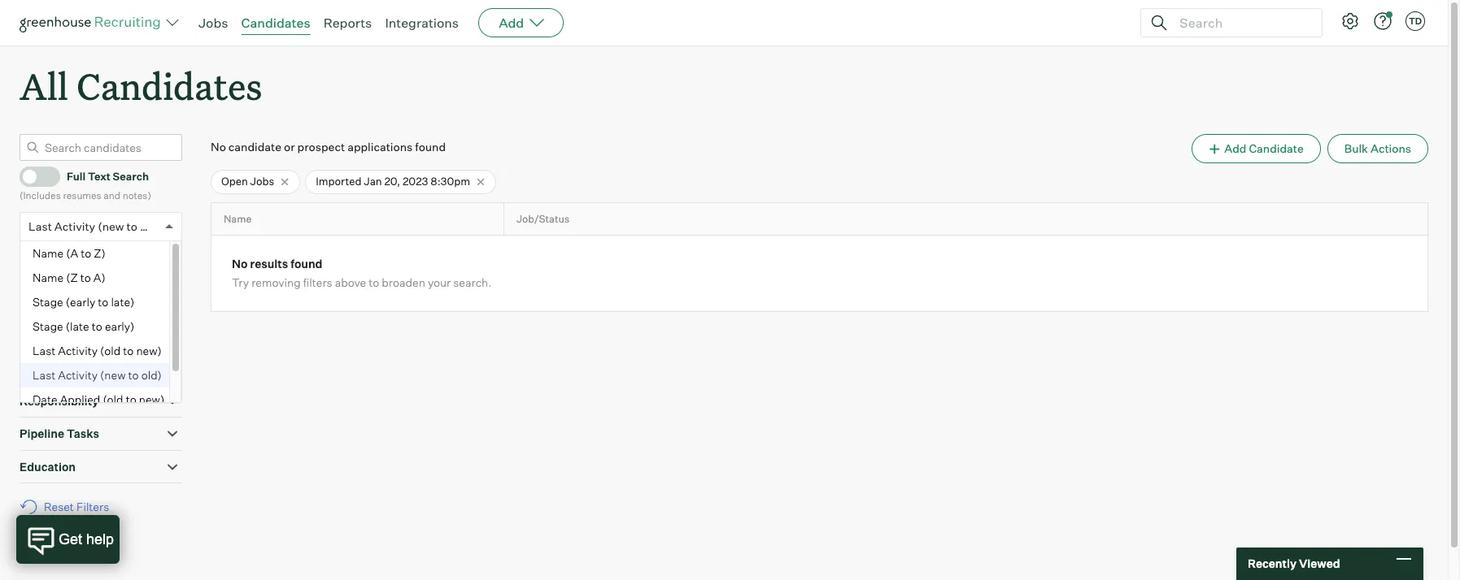 Task type: locate. For each thing, give the bounding box(es) containing it.
reports
[[324, 15, 372, 31]]

jobs right open
[[250, 175, 274, 188]]

activity for last activity (new to old) option in the list box
[[58, 368, 98, 382]]

no candidate or prospect applications found
[[211, 140, 446, 154]]

jobs left candidates link
[[199, 15, 228, 31]]

reset filters
[[44, 501, 109, 514]]

(old right applied on the left bottom
[[103, 393, 123, 407]]

profile
[[20, 328, 56, 342]]

applications
[[348, 140, 413, 154]]

to up date applied (old to new)
[[128, 368, 139, 382]]

0 vertical spatial stage
[[33, 295, 63, 309]]

new) for last activity (old to new)
[[136, 344, 162, 358]]

stage inside stage (late to early) option
[[33, 320, 63, 333]]

0 horizontal spatial found
[[291, 257, 323, 271]]

1 vertical spatial stage
[[33, 320, 63, 333]]

(includes
[[20, 190, 61, 202]]

name down open
[[224, 213, 252, 225]]

reports link
[[324, 15, 372, 31]]

2 vertical spatial name
[[33, 271, 64, 285]]

0 vertical spatial last
[[28, 219, 52, 233]]

activity inside option
[[58, 368, 98, 382]]

no inside 'no results found try removing filters above to broaden your search.'
[[232, 257, 248, 271]]

prospect
[[297, 140, 345, 154]]

search
[[113, 170, 149, 183]]

(new for last activity (new to old) option in the list box
[[100, 368, 126, 382]]

found
[[415, 140, 446, 154], [291, 257, 323, 271]]

candidates down jobs link
[[77, 62, 262, 110]]

0 vertical spatial last activity (new to old) option
[[28, 219, 161, 233]]

add candidate
[[1225, 142, 1304, 156]]

add for add
[[499, 15, 524, 31]]

no up try
[[232, 257, 248, 271]]

stage down name (z to a)
[[33, 295, 63, 309]]

details
[[58, 328, 97, 342]]

1 vertical spatial name
[[33, 246, 64, 260]]

0 vertical spatial name
[[224, 213, 252, 225]]

name (a to z) option
[[20, 241, 169, 266]]

name
[[224, 213, 252, 225], [33, 246, 64, 260], [33, 271, 64, 285]]

stage (late to early) option
[[20, 315, 169, 339]]

1 vertical spatial last activity (new to old)
[[33, 368, 162, 382]]

1 vertical spatial old)
[[141, 368, 162, 382]]

(new inside last activity (new to old) option
[[100, 368, 126, 382]]

1 vertical spatial last
[[33, 344, 56, 358]]

above
[[335, 276, 366, 290]]

activity up applied on the left bottom
[[58, 368, 98, 382]]

last activity (new to old) down last activity (old to new) option
[[33, 368, 162, 382]]

candidates
[[241, 15, 311, 31], [77, 62, 262, 110]]

to right applied on the left bottom
[[126, 393, 136, 407]]

1 vertical spatial found
[[291, 257, 323, 271]]

new) down stage (late to early) option
[[136, 344, 162, 358]]

to inside option
[[126, 393, 136, 407]]

new) right applied on the left bottom
[[139, 393, 164, 407]]

new)
[[136, 344, 162, 358], [139, 393, 164, 407]]

1 stage from the top
[[33, 295, 63, 309]]

0 vertical spatial activity
[[54, 219, 95, 233]]

td
[[1409, 15, 1422, 27]]

old) inside option
[[141, 368, 162, 382]]

z)
[[94, 246, 106, 260]]

and
[[104, 190, 120, 202]]

list box containing name (a to z)
[[20, 241, 181, 412]]

1 vertical spatial (old
[[103, 393, 123, 407]]

to down the early) at the left bottom of the page
[[123, 344, 134, 358]]

1 vertical spatial new)
[[139, 393, 164, 407]]

0 vertical spatial (old
[[100, 344, 121, 358]]

0 horizontal spatial add
[[499, 15, 524, 31]]

1 vertical spatial add
[[1225, 142, 1247, 156]]

name left (z at the left of page
[[33, 271, 64, 285]]

(new for the top last activity (new to old) option
[[98, 219, 124, 233]]

last activity (new to old) option up date applied (old to new)
[[20, 363, 169, 388]]

name up application
[[33, 246, 64, 260]]

to left z)
[[81, 246, 91, 260]]

(old down the early) at the left bottom of the page
[[100, 344, 121, 358]]

last inside option
[[33, 344, 56, 358]]

1 vertical spatial no
[[232, 257, 248, 271]]

2 stage from the top
[[33, 320, 63, 333]]

last up the date
[[33, 368, 56, 382]]

1 vertical spatial (new
[[100, 368, 126, 382]]

stage
[[33, 295, 63, 309], [33, 320, 63, 333]]

None field
[[20, 213, 37, 241]]

last
[[28, 219, 52, 233], [33, 344, 56, 358], [33, 368, 56, 382]]

1 horizontal spatial add
[[1225, 142, 1247, 156]]

no results found try removing filters above to broaden your search.
[[232, 257, 492, 290]]

last activity (new to old) option
[[28, 219, 161, 233], [20, 363, 169, 388]]

1 horizontal spatial jobs
[[199, 15, 228, 31]]

early)
[[105, 320, 135, 333]]

2 vertical spatial activity
[[58, 368, 98, 382]]

integrations
[[385, 15, 459, 31]]

profile details
[[20, 328, 97, 342]]

name for name (z to a)
[[33, 271, 64, 285]]

last down "(includes"
[[28, 219, 52, 233]]

name for name (a to z)
[[33, 246, 64, 260]]

old) up date applied (old to new)
[[141, 368, 162, 382]]

activity inside option
[[58, 344, 98, 358]]

2 vertical spatial last
[[33, 368, 56, 382]]

last activity (new to old) up name (a to z) option
[[28, 219, 161, 233]]

responsibility
[[20, 394, 99, 408]]

to left "late)"
[[98, 295, 108, 309]]

last inside option
[[33, 368, 56, 382]]

activity
[[54, 219, 95, 233], [58, 344, 98, 358], [58, 368, 98, 382]]

jobs
[[199, 15, 228, 31], [250, 175, 274, 188], [20, 296, 47, 309]]

(old for applied
[[103, 393, 123, 407]]

found up filters
[[291, 257, 323, 271]]

to right (late
[[92, 320, 102, 333]]

last activity (new to old) for last activity (new to old) option in the list box
[[33, 368, 162, 382]]

bulk
[[1345, 142, 1369, 156]]

1 vertical spatial activity
[[58, 344, 98, 358]]

open jobs
[[221, 175, 274, 188]]

activity down details
[[58, 344, 98, 358]]

text
[[88, 170, 111, 183]]

add inside the add popup button
[[499, 15, 524, 31]]

broaden
[[382, 276, 425, 290]]

a)
[[93, 271, 106, 285]]

old) for last activity (new to old) option in the list box
[[141, 368, 162, 382]]

2 vertical spatial jobs
[[20, 296, 47, 309]]

activity for last activity (old to new) option
[[58, 344, 98, 358]]

0 vertical spatial add
[[499, 15, 524, 31]]

20,
[[384, 175, 400, 188]]

actions
[[1371, 142, 1412, 156]]

(old inside option
[[100, 344, 121, 358]]

to
[[127, 219, 137, 233], [81, 246, 91, 260], [80, 271, 91, 285], [369, 276, 379, 290], [98, 295, 108, 309], [92, 320, 102, 333], [123, 344, 134, 358], [128, 368, 139, 382], [126, 393, 136, 407]]

new) inside option
[[136, 344, 162, 358]]

name (z to a) option
[[20, 266, 169, 290]]

stage left (late
[[33, 320, 63, 333]]

stage (late to early)
[[33, 320, 135, 333]]

pipeline
[[20, 427, 64, 441]]

old) down notes)
[[140, 219, 161, 233]]

1 vertical spatial last activity (new to old) option
[[20, 363, 169, 388]]

to right 'above'
[[369, 276, 379, 290]]

last activity (new to old) option up name (a to z) option
[[28, 219, 161, 233]]

stage (early to late)
[[33, 295, 135, 309]]

stage for stage (late to early)
[[33, 320, 63, 333]]

checkmark image
[[27, 170, 39, 182]]

(old
[[100, 344, 121, 358], [103, 393, 123, 407]]

2 horizontal spatial jobs
[[250, 175, 274, 188]]

0 vertical spatial no
[[211, 140, 226, 154]]

list box
[[20, 241, 181, 412]]

results
[[250, 257, 288, 271]]

activity up (a at the top of the page
[[54, 219, 95, 233]]

found up 2023
[[415, 140, 446, 154]]

integrations link
[[385, 15, 459, 31]]

candidates right jobs link
[[241, 15, 311, 31]]

0 horizontal spatial no
[[211, 140, 226, 154]]

0 vertical spatial old)
[[140, 219, 161, 233]]

(new up z)
[[98, 219, 124, 233]]

1 horizontal spatial no
[[232, 257, 248, 271]]

add inside add candidate link
[[1225, 142, 1247, 156]]

0 vertical spatial new)
[[136, 344, 162, 358]]

new) inside option
[[139, 393, 164, 407]]

no
[[211, 140, 226, 154], [232, 257, 248, 271]]

no left candidate
[[211, 140, 226, 154]]

tasks
[[67, 427, 99, 441]]

jan
[[364, 175, 382, 188]]

all
[[20, 62, 68, 110]]

0 vertical spatial found
[[415, 140, 446, 154]]

bulk actions link
[[1328, 134, 1429, 164]]

0 vertical spatial (new
[[98, 219, 124, 233]]

last down profile
[[33, 344, 56, 358]]

(new
[[98, 219, 124, 233], [100, 368, 126, 382]]

stage inside the "stage (early to late)" 'option'
[[33, 295, 63, 309]]

add
[[499, 15, 524, 31], [1225, 142, 1247, 156]]

source
[[20, 361, 59, 375]]

1 vertical spatial jobs
[[250, 175, 274, 188]]

old)
[[140, 219, 161, 233], [141, 368, 162, 382]]

(new up date applied (old to new)
[[100, 368, 126, 382]]

old) for the top last activity (new to old) option
[[140, 219, 161, 233]]

no for no results found try removing filters above to broaden your search.
[[232, 257, 248, 271]]

0 vertical spatial last activity (new to old)
[[28, 219, 161, 233]]

jobs up profile
[[20, 296, 47, 309]]

date applied (old to new) option
[[20, 388, 169, 412]]

candidate
[[1249, 142, 1304, 156]]

last activity (new to old) inside last activity (new to old) option
[[33, 368, 162, 382]]

(old inside option
[[103, 393, 123, 407]]

full
[[67, 170, 86, 183]]

imported
[[316, 175, 362, 188]]

last activity (new to old)
[[28, 219, 161, 233], [33, 368, 162, 382]]



Task type: vqa. For each thing, say whether or not it's contained in the screenshot.
the top (Old
yes



Task type: describe. For each thing, give the bounding box(es) containing it.
1 horizontal spatial found
[[415, 140, 446, 154]]

try
[[232, 276, 249, 290]]

(late
[[66, 320, 89, 333]]

add candidate link
[[1192, 134, 1321, 164]]

last activity (new to old) for the top last activity (new to old) option
[[28, 219, 161, 233]]

to right (z at the left of page
[[80, 271, 91, 285]]

viewed
[[1299, 558, 1341, 571]]

date
[[33, 393, 57, 407]]

removing
[[252, 276, 301, 290]]

activity for the top last activity (new to old) option
[[54, 219, 95, 233]]

to inside option
[[128, 368, 139, 382]]

stage for stage (early to late)
[[33, 295, 63, 309]]

td button
[[1406, 11, 1426, 31]]

2023
[[403, 175, 428, 188]]

date applied (old to new)
[[33, 393, 164, 407]]

filters
[[303, 276, 332, 290]]

greenhouse recruiting image
[[20, 13, 166, 33]]

(old for activity
[[100, 344, 121, 358]]

or
[[284, 140, 295, 154]]

recently viewed
[[1248, 558, 1341, 571]]

to inside 'no results found try removing filters above to broaden your search.'
[[369, 276, 379, 290]]

reset
[[44, 501, 74, 514]]

Search text field
[[1176, 11, 1308, 35]]

candidate
[[228, 140, 282, 154]]

no for no candidate or prospect applications found
[[211, 140, 226, 154]]

name for name
[[224, 213, 252, 225]]

configure image
[[1341, 11, 1360, 31]]

candidates link
[[241, 15, 311, 31]]

(a
[[66, 246, 78, 260]]

application
[[20, 263, 83, 276]]

education
[[20, 460, 76, 474]]

your
[[428, 276, 451, 290]]

Search candidates field
[[20, 134, 182, 161]]

name (z to a)
[[33, 271, 106, 285]]

last for last activity (old to new) option
[[33, 344, 56, 358]]

application type
[[20, 263, 113, 276]]

reset filters button
[[20, 492, 117, 523]]

filters
[[76, 501, 109, 514]]

8:30pm
[[431, 175, 470, 188]]

type
[[86, 263, 113, 276]]

0 vertical spatial candidates
[[241, 15, 311, 31]]

resumes
[[63, 190, 101, 202]]

0 vertical spatial jobs
[[199, 15, 228, 31]]

last for last activity (new to old) option in the list box
[[33, 368, 56, 382]]

job/status
[[517, 213, 570, 225]]

notes)
[[123, 190, 151, 202]]

bulk actions
[[1345, 142, 1412, 156]]

all candidates
[[20, 62, 262, 110]]

add for add candidate
[[1225, 142, 1247, 156]]

open
[[221, 175, 248, 188]]

search.
[[453, 276, 492, 290]]

(z
[[66, 271, 78, 285]]

last activity (old to new) option
[[20, 339, 169, 363]]

to inside 'option'
[[98, 295, 108, 309]]

last activity (old to new)
[[33, 344, 162, 358]]

1 vertical spatial candidates
[[77, 62, 262, 110]]

imported jan 20, 2023 8:30pm
[[316, 175, 470, 188]]

pipeline tasks
[[20, 427, 99, 441]]

(early
[[66, 295, 95, 309]]

last activity (new to old) option inside list box
[[20, 363, 169, 388]]

full text search (includes resumes and notes)
[[20, 170, 151, 202]]

late)
[[111, 295, 135, 309]]

td button
[[1403, 8, 1429, 34]]

new) for date applied (old to new)
[[139, 393, 164, 407]]

jobs link
[[199, 15, 228, 31]]

applied
[[60, 393, 100, 407]]

0 horizontal spatial jobs
[[20, 296, 47, 309]]

name (a to z)
[[33, 246, 106, 260]]

stage (early to late) option
[[20, 290, 169, 315]]

found inside 'no results found try removing filters above to broaden your search.'
[[291, 257, 323, 271]]

add button
[[479, 8, 564, 37]]

to down notes)
[[127, 219, 137, 233]]

recently
[[1248, 558, 1297, 571]]

last for the top last activity (new to old) option
[[28, 219, 52, 233]]



